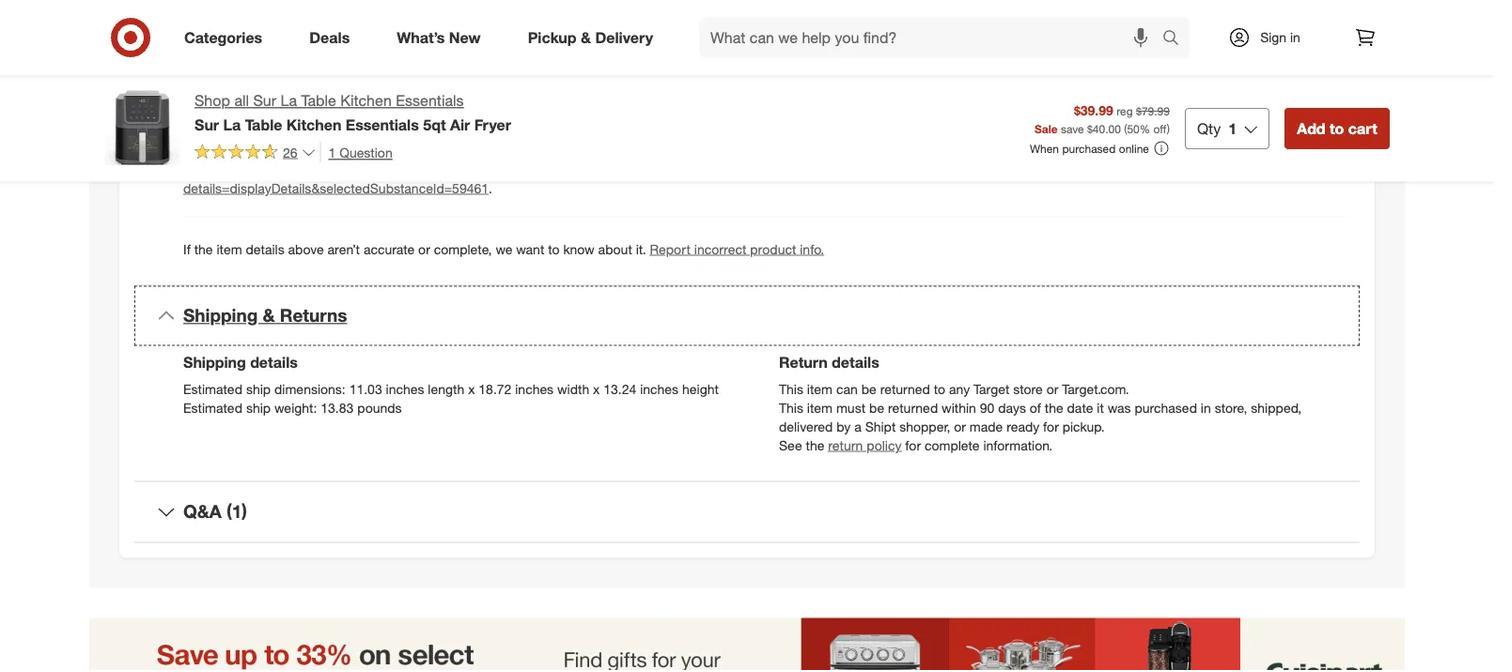 Task type: locate. For each thing, give the bounding box(es) containing it.
1 estimated from the top
[[183, 381, 242, 397]]

table up 26 link at top left
[[245, 115, 282, 134]]

1 vertical spatial in
[[1201, 400, 1211, 416]]

0 horizontal spatial &
[[263, 305, 275, 327]]

product
[[211, 161, 257, 178], [750, 241, 796, 258]]

sale
[[1035, 121, 1058, 136]]

kitchen up question
[[340, 92, 392, 110]]

length
[[428, 381, 464, 397]]

0 vertical spatial ship
[[246, 381, 271, 397]]

0 horizontal spatial inches
[[386, 381, 424, 397]]

& for pickup
[[581, 28, 591, 47]]

1 right qty
[[1228, 119, 1237, 138]]

details for return
[[832, 354, 879, 372]]

0 horizontal spatial table
[[245, 115, 282, 134]]

1 vertical spatial this
[[779, 381, 803, 397]]

0 vertical spatial shipping
[[183, 305, 258, 327]]

the right if
[[194, 241, 213, 258]]

1 horizontal spatial table
[[301, 92, 336, 110]]

inches left 'width'
[[515, 381, 554, 397]]

1 inches from the left
[[386, 381, 424, 397]]

0 vertical spatial kitchen
[[340, 92, 392, 110]]

or right store
[[1047, 381, 1058, 397]]

shipping down if
[[183, 305, 258, 327]]

essentials up 5qt
[[396, 92, 464, 110]]

kitchen
[[340, 92, 392, 110], [286, 115, 341, 134]]

.
[[489, 180, 492, 196]]

ship left dimensions:
[[246, 381, 271, 397]]

2 vertical spatial or
[[954, 419, 966, 435]]

q&a (1) button
[[134, 483, 1360, 543]]

purchased inside return details this item can be returned to any target store or target.com. this item must be returned within 90 days of the date it was purchased in store, shipped, delivered by a shipt shopper, or made ready for pickup. see the return policy for complete information.
[[1135, 400, 1197, 416]]

2 vertical spatial to
[[934, 381, 945, 397]]

la right warning:
[[281, 92, 297, 110]]

to inside return details this item can be returned to any target store or target.com. this item must be returned within 90 days of the date it was purchased in store, shipped, delivered by a shipt shopper, or made ready for pickup. see the return policy for complete information.
[[934, 381, 945, 397]]

accurate
[[364, 241, 415, 258]]

details inside shipping details estimated ship dimensions: 11.03 inches length x 18.72 inches width x 13.24 inches height estimated ship weight: 13.83 pounds
[[250, 354, 298, 372]]

0 vertical spatial or
[[418, 241, 430, 258]]

1 vertical spatial table
[[245, 115, 282, 134]]

for down shopper, at the bottom right of page
[[905, 437, 921, 454]]

shipping & returns button
[[134, 286, 1360, 346]]

0 vertical spatial for
[[1043, 419, 1059, 435]]

& for shipping
[[263, 305, 275, 327]]

a
[[854, 419, 861, 435]]

0 horizontal spatial the
[[194, 241, 213, 258]]

details for shipping
[[250, 354, 298, 372]]

1 vertical spatial shipping
[[183, 354, 246, 372]]

for right ready on the right bottom of the page
[[1043, 419, 1059, 435]]

to right add
[[1330, 119, 1344, 138]]

2 horizontal spatial to
[[1330, 119, 1344, 138]]

details inside return details this item can be returned to any target store or target.com. this item must be returned within 90 days of the date it was purchased in store, shipped, delivered by a shipt shopper, or made ready for pickup. see the return policy for complete information.
[[832, 354, 879, 372]]

& inside dropdown button
[[263, 305, 275, 327]]

ship left weight:
[[246, 400, 271, 416]]

purchased right was
[[1135, 400, 1197, 416]]

contains
[[261, 161, 311, 178]]

store
[[1013, 381, 1043, 397]]

target.com.
[[1062, 381, 1129, 397]]

&
[[581, 28, 591, 47], [263, 305, 275, 327]]

2 horizontal spatial inches
[[640, 381, 679, 397]]

in left store, on the right of page
[[1201, 400, 1211, 416]]

to left any
[[934, 381, 945, 397]]

sign
[[1260, 29, 1287, 46]]

0 vertical spatial to
[[1330, 119, 1344, 138]]

0 horizontal spatial to
[[548, 241, 560, 258]]

inches up pounds
[[386, 381, 424, 397]]

q&a (1)
[[183, 501, 247, 523]]

details=displaydetails&selectedsubstanceid=59461
[[183, 180, 489, 196]]

0 horizontal spatial x
[[468, 381, 475, 397]]

item up delivered
[[807, 400, 833, 416]]

product left contains
[[211, 161, 257, 178]]

above
[[288, 241, 324, 258]]

shipping down shipping & returns in the top left of the page
[[183, 354, 246, 372]]

1 vertical spatial the
[[1045, 400, 1063, 416]]

returned
[[880, 381, 930, 397], [888, 400, 938, 416]]

0 horizontal spatial sur
[[195, 115, 219, 134]]

warning:
[[211, 90, 279, 106]]

shipping inside shipping details estimated ship dimensions: 11.03 inches length x 18.72 inches width x 13.24 inches height estimated ship weight: 13.83 pounds
[[183, 354, 246, 372]]

0 vertical spatial 1
[[1228, 119, 1237, 138]]

cart
[[1348, 119, 1378, 138]]

return
[[779, 354, 828, 372]]

shipping for shipping details estimated ship dimensions: 11.03 inches length x 18.72 inches width x 13.24 inches height estimated ship weight: 13.83 pounds
[[183, 354, 246, 372]]

product left info.
[[750, 241, 796, 258]]

made
[[970, 419, 1003, 435]]

0 vertical spatial this
[[183, 161, 208, 178]]

la
[[281, 92, 297, 110], [223, 115, 241, 134]]

1 horizontal spatial purchased
[[1135, 400, 1197, 416]]

0 vertical spatial the
[[194, 241, 213, 258]]

estimated down shipping & returns in the top left of the page
[[183, 381, 242, 397]]

0 vertical spatial in
[[1290, 29, 1300, 46]]

aren't
[[328, 241, 360, 258]]

inches right 13.24
[[640, 381, 679, 397]]

essentials
[[396, 92, 464, 110], [346, 115, 419, 134]]

store,
[[1215, 400, 1247, 416]]

x left 18.72
[[468, 381, 475, 397]]

estimated left weight:
[[183, 400, 242, 416]]

0 vertical spatial &
[[581, 28, 591, 47]]

shipping details estimated ship dimensions: 11.03 inches length x 18.72 inches width x 13.24 inches height estimated ship weight: 13.83 pounds
[[183, 354, 719, 416]]

item left can
[[807, 381, 833, 397]]

advertisement region
[[89, 619, 1405, 671]]

return policy link
[[828, 437, 902, 454]]

details up can
[[832, 354, 879, 372]]

be right can
[[861, 381, 877, 397]]

or down the within
[[954, 419, 966, 435]]

height
[[682, 381, 719, 397]]

0 vertical spatial estimated
[[183, 381, 242, 397]]

the
[[194, 241, 213, 258], [1045, 400, 1063, 416], [806, 437, 824, 454]]

or
[[418, 241, 430, 258], [1047, 381, 1058, 397], [954, 419, 966, 435]]

inches
[[386, 381, 424, 397], [515, 381, 554, 397], [640, 381, 679, 397]]

1 horizontal spatial &
[[581, 28, 591, 47]]

1 vertical spatial la
[[223, 115, 241, 134]]

x right 'width'
[[593, 381, 600, 397]]

sur down shop on the top of the page
[[195, 115, 219, 134]]

1 horizontal spatial or
[[954, 419, 966, 435]]

shipping inside dropdown button
[[183, 305, 258, 327]]

1 shipping from the top
[[183, 305, 258, 327]]

weight:
[[274, 400, 317, 416]]

1 up ptfe,
[[328, 144, 336, 161]]

deals link
[[293, 17, 373, 58]]

shipping
[[183, 305, 258, 327], [183, 354, 246, 372]]

table up '1 question' link
[[301, 92, 336, 110]]

0 vertical spatial item
[[217, 241, 242, 258]]

new
[[449, 28, 481, 47]]

1 vertical spatial product
[[750, 241, 796, 258]]

& left returns
[[263, 305, 275, 327]]

0 vertical spatial purchased
[[1062, 141, 1116, 155]]

purchased down $
[[1062, 141, 1116, 155]]

1 horizontal spatial inches
[[515, 381, 554, 397]]

https://sor.epa.gov/sor_internet/registry/substreg/searchandretrieve/substancesearch/search.do?
[[758, 161, 1328, 178]]

1 vertical spatial &
[[263, 305, 275, 327]]

kitchen down warning
[[286, 115, 341, 134]]

$39.99 reg $79.99 sale save $ 40.00 ( 50 % off )
[[1035, 102, 1170, 136]]

be
[[861, 381, 877, 397], [869, 400, 884, 416]]

1 horizontal spatial la
[[281, 92, 297, 110]]

1 horizontal spatial x
[[593, 381, 600, 397]]

0 horizontal spatial or
[[418, 241, 430, 258]]

details left above
[[246, 241, 284, 258]]

online
[[1119, 141, 1149, 155]]

2 shipping from the top
[[183, 354, 246, 372]]

0 horizontal spatial for
[[905, 437, 921, 454]]

0 vertical spatial returned
[[880, 381, 930, 397]]

must
[[836, 400, 866, 416]]

11.03
[[349, 381, 382, 397]]

1 vertical spatial purchased
[[1135, 400, 1197, 416]]

incorrect
[[694, 241, 747, 258]]

this up delivered
[[779, 400, 803, 416]]

returns
[[280, 305, 347, 327]]

it.
[[636, 241, 646, 258]]

0 vertical spatial sur
[[253, 92, 276, 110]]

details up dimensions:
[[250, 354, 298, 372]]

la down all
[[223, 115, 241, 134]]

table
[[301, 92, 336, 110], [245, 115, 282, 134]]

or right accurate
[[418, 241, 430, 258]]

%
[[1140, 121, 1150, 136]]

target
[[974, 381, 1010, 397]]

days
[[998, 400, 1026, 416]]

this right image of sur la table kitchen essentials 5qt air fryer on the top of page
[[183, 161, 208, 178]]

essentials down and at the left top
[[346, 115, 419, 134]]

2 horizontal spatial or
[[1047, 381, 1058, 397]]

0 horizontal spatial 1
[[328, 144, 336, 161]]

1 question
[[328, 144, 393, 161]]

1 vertical spatial for
[[905, 437, 921, 454]]

pickup
[[528, 28, 577, 47]]

item right if
[[217, 241, 242, 258]]

to right want
[[548, 241, 560, 258]]

& right pickup on the top of the page
[[581, 28, 591, 47]]

2 horizontal spatial the
[[1045, 400, 1063, 416]]

the right 'of'
[[1045, 400, 1063, 416]]

in right sign
[[1290, 29, 1300, 46]]

shop
[[195, 92, 230, 110]]

delivery
[[595, 28, 653, 47]]

0 horizontal spatial la
[[223, 115, 241, 134]]

0 horizontal spatial in
[[1201, 400, 1211, 416]]

1 vertical spatial ship
[[246, 400, 271, 416]]

1 horizontal spatial to
[[934, 381, 945, 397]]

18.72
[[479, 381, 512, 397]]

for
[[1043, 419, 1059, 435], [905, 437, 921, 454]]

1 ship from the top
[[246, 381, 271, 397]]

sur right all
[[253, 92, 276, 110]]

the down delivered
[[806, 437, 824, 454]]

1 vertical spatial estimated
[[183, 400, 242, 416]]

to
[[1330, 119, 1344, 138], [548, 241, 560, 258], [934, 381, 945, 397]]

was
[[1108, 400, 1131, 416]]

can
[[836, 381, 858, 397]]

be up shipt
[[869, 400, 884, 416]]

0 horizontal spatial product
[[211, 161, 257, 178]]

0 vertical spatial table
[[301, 92, 336, 110]]

this down return
[[779, 381, 803, 397]]

1 horizontal spatial the
[[806, 437, 824, 454]]



Task type: vqa. For each thing, say whether or not it's contained in the screenshot.
filters
no



Task type: describe. For each thing, give the bounding box(es) containing it.
categories link
[[168, 17, 286, 58]]

information.
[[983, 437, 1053, 454]]

by
[[837, 419, 851, 435]]

what's
[[397, 28, 445, 47]]

qty 1
[[1197, 119, 1237, 138]]

0 vertical spatial essentials
[[396, 92, 464, 110]]

5qt
[[423, 115, 446, 134]]

(
[[1124, 121, 1127, 136]]

2 vertical spatial item
[[807, 400, 833, 416]]

1 vertical spatial 1
[[328, 144, 336, 161]]

policy
[[867, 437, 902, 454]]

delivered
[[779, 419, 833, 435]]

origin
[[183, 33, 221, 49]]

categories
[[184, 28, 262, 47]]

add to cart
[[1297, 119, 1378, 138]]

complete,
[[434, 241, 492, 258]]

fryer
[[474, 115, 511, 134]]

What can we help you find? suggestions appear below search field
[[699, 17, 1167, 58]]

warning
[[282, 90, 330, 106]]

0 vertical spatial be
[[861, 381, 877, 397]]

search
[[1154, 30, 1199, 48]]

1 x from the left
[[468, 381, 475, 397]]

when purchased online
[[1030, 141, 1149, 155]]

about
[[598, 241, 632, 258]]

2 estimated from the top
[[183, 400, 242, 416]]

complete
[[925, 437, 980, 454]]

)
[[1167, 121, 1170, 136]]

0 horizontal spatial purchased
[[1062, 141, 1116, 155]]

1 vertical spatial kitchen
[[286, 115, 341, 134]]

shop all sur la table kitchen essentials sur la table kitchen essentials 5qt air fryer
[[195, 92, 511, 134]]

if
[[183, 241, 191, 258]]

26 link
[[195, 142, 316, 165]]

1 horizontal spatial 1
[[1228, 119, 1237, 138]]

see
[[779, 437, 802, 454]]

90
[[980, 400, 995, 416]]

26
[[283, 144, 297, 160]]

0 vertical spatial product
[[211, 161, 257, 178]]

shipping & returns
[[183, 305, 347, 327]]

return details this item can be returned to any target store or target.com. this item must be returned within 90 days of the date it was purchased in store, shipped, delivered by a shipt shopper, or made ready for pickup. see the return policy for complete information.
[[779, 354, 1302, 454]]

if the item details above aren't accurate or complete, we want to know about it. report incorrect product info.
[[183, 241, 824, 258]]

question
[[339, 144, 393, 161]]

1 vertical spatial item
[[807, 381, 833, 397]]

warning: warning  cancer and reproductive harm www.p65warnings.ca.gov
[[211, 90, 673, 106]]

ready
[[1007, 419, 1039, 435]]

:
[[221, 33, 225, 49]]

1 vertical spatial be
[[869, 400, 884, 416]]

this product contains ptfe, pfa, fep
[[183, 161, 405, 178]]

reproductive
[[406, 90, 485, 106]]

in inside return details this item can be returned to any target store or target.com. this item must be returned within 90 days of the date it was purchased in store, shipped, delivered by a shipt shopper, or made ready for pickup. see the return policy for complete information.
[[1201, 400, 1211, 416]]

reg
[[1116, 104, 1133, 118]]

to inside button
[[1330, 119, 1344, 138]]

within
[[942, 400, 976, 416]]

return
[[828, 437, 863, 454]]

report incorrect product info. button
[[650, 240, 824, 259]]

origin : imported
[[183, 33, 283, 49]]

shopper,
[[899, 419, 950, 435]]

what's new
[[397, 28, 481, 47]]

imported
[[229, 33, 283, 49]]

0 vertical spatial la
[[281, 92, 297, 110]]

40.00
[[1093, 121, 1121, 136]]

50
[[1127, 121, 1140, 136]]

off
[[1153, 121, 1167, 136]]

air
[[450, 115, 470, 134]]

add
[[1297, 119, 1325, 138]]

pickup & delivery link
[[512, 17, 677, 58]]

$39.99
[[1074, 102, 1113, 118]]

know
[[563, 241, 595, 258]]

2 vertical spatial the
[[806, 437, 824, 454]]

and
[[380, 90, 402, 106]]

3 inches from the left
[[640, 381, 679, 397]]

$79.99
[[1136, 104, 1170, 118]]

we
[[496, 241, 513, 258]]

1 vertical spatial returned
[[888, 400, 938, 416]]

https://sor.epa.gov/sor_internet/registry/substreg/searchandretrieve/substancesearch/search.do? details=displaydetails&selectedsubstanceid=59461
[[183, 161, 1328, 196]]

save
[[1061, 121, 1084, 136]]

any
[[949, 381, 970, 397]]

qty
[[1197, 119, 1221, 138]]

deals
[[309, 28, 350, 47]]

harm
[[488, 90, 521, 106]]

shipped,
[[1251, 400, 1302, 416]]

sign in link
[[1212, 17, 1330, 58]]

(1)
[[227, 501, 247, 523]]

1 vertical spatial sur
[[195, 115, 219, 134]]

1 question link
[[320, 142, 393, 163]]

2 inches from the left
[[515, 381, 554, 397]]

sign in
[[1260, 29, 1300, 46]]

2 vertical spatial this
[[779, 400, 803, 416]]

image of sur la table kitchen essentials 5qt air fryer image
[[104, 90, 179, 165]]

$
[[1087, 121, 1093, 136]]

when
[[1030, 141, 1059, 155]]

width
[[557, 381, 589, 397]]

2 ship from the top
[[246, 400, 271, 416]]

add to cart button
[[1285, 108, 1390, 149]]

1 horizontal spatial for
[[1043, 419, 1059, 435]]

shipping for shipping & returns
[[183, 305, 258, 327]]

1 vertical spatial or
[[1047, 381, 1058, 397]]

q&a
[[183, 501, 222, 523]]

fep
[[384, 161, 405, 178]]

pickup & delivery
[[528, 28, 653, 47]]

want
[[516, 241, 544, 258]]

13.83
[[321, 400, 354, 416]]

shipt
[[865, 419, 896, 435]]

date
[[1067, 400, 1093, 416]]

pounds
[[357, 400, 402, 416]]

13.24
[[604, 381, 636, 397]]

1 vertical spatial to
[[548, 241, 560, 258]]

1 horizontal spatial sur
[[253, 92, 276, 110]]

1 horizontal spatial product
[[750, 241, 796, 258]]

cancer
[[334, 90, 377, 106]]

1 horizontal spatial in
[[1290, 29, 1300, 46]]

2 x from the left
[[593, 381, 600, 397]]

of
[[1030, 400, 1041, 416]]

1 vertical spatial essentials
[[346, 115, 419, 134]]



